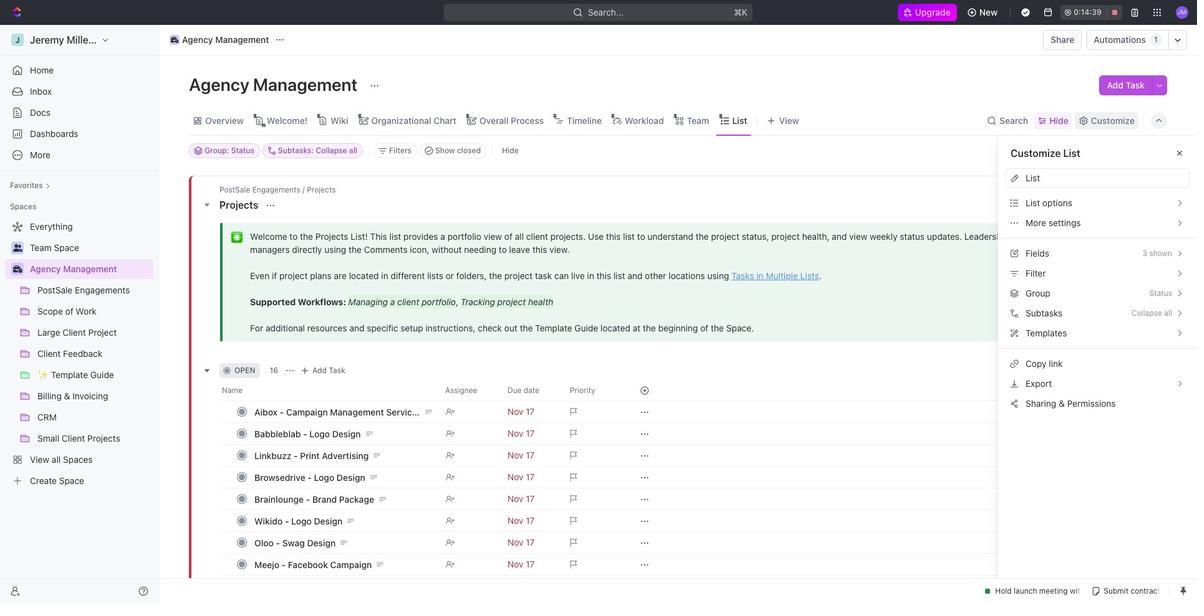 Task type: locate. For each thing, give the bounding box(es) containing it.
0 horizontal spatial postsale
[[37, 285, 73, 296]]

client down large
[[37, 349, 61, 359]]

0 horizontal spatial hide
[[502, 146, 519, 155]]

0 vertical spatial view
[[779, 115, 799, 126]]

1 vertical spatial space
[[59, 476, 84, 486]]

1 vertical spatial logo
[[314, 472, 334, 483]]

overall
[[480, 115, 509, 126]]

⌘k
[[735, 7, 748, 17]]

upgrade link
[[898, 4, 957, 21]]

1 horizontal spatial customize
[[1091, 115, 1135, 126]]

- right oloo
[[276, 538, 280, 549]]

dashboards link
[[5, 124, 153, 144]]

- for wikido
[[285, 516, 289, 527]]

scope of work link
[[37, 302, 151, 322]]

engagements inside "link"
[[75, 285, 130, 296]]

design up advertising
[[332, 429, 361, 439]]

0 vertical spatial hide
[[1050, 115, 1069, 126]]

0 vertical spatial customize
[[1091, 115, 1135, 126]]

all left "filters" 'dropdown button'
[[349, 146, 357, 155]]

logo
[[310, 429, 330, 439], [314, 472, 334, 483], [291, 516, 312, 527]]

list right team link
[[732, 115, 747, 126]]

2 horizontal spatial projects
[[307, 185, 336, 195]]

& inside button
[[1059, 398, 1065, 409]]

- left brand
[[306, 494, 310, 505]]

-
[[280, 407, 284, 418], [303, 429, 307, 439], [294, 451, 298, 461], [308, 472, 312, 483], [306, 494, 310, 505], [285, 516, 289, 527], [276, 538, 280, 549], [282, 560, 286, 570]]

design for babbleblab - logo design
[[332, 429, 361, 439]]

more down dashboards
[[30, 150, 51, 160]]

client feedback
[[37, 349, 102, 359]]

search
[[1000, 115, 1029, 126]]

tree
[[5, 217, 153, 491]]

1 horizontal spatial view
[[779, 115, 799, 126]]

1 vertical spatial hide
[[502, 146, 519, 155]]

babbleblab - logo design
[[254, 429, 361, 439]]

1 horizontal spatial add task button
[[1100, 75, 1153, 95]]

advertising
[[322, 451, 369, 461]]

team link
[[685, 112, 709, 129]]

templates button
[[1006, 324, 1190, 344]]

task
[[1126, 80, 1145, 90], [329, 366, 345, 375]]

search button
[[984, 112, 1032, 129]]

1 vertical spatial client
[[37, 349, 61, 359]]

1 horizontal spatial postsale
[[220, 185, 250, 195]]

project
[[88, 327, 117, 338]]

- for oloo
[[276, 538, 280, 549]]

& right billing at left bottom
[[64, 391, 70, 402]]

0 vertical spatial more
[[30, 150, 51, 160]]

welcome! link
[[264, 112, 308, 129]]

0 horizontal spatial agency management link
[[30, 259, 151, 279]]

jeremy miller's workspace, , element
[[11, 34, 24, 46]]

0 vertical spatial campaign
[[286, 407, 328, 418]]

1 horizontal spatial agency management link
[[167, 32, 272, 47]]

group
[[1026, 288, 1051, 299]]

1 vertical spatial engagements
[[75, 285, 130, 296]]

tree inside sidebar navigation
[[5, 217, 153, 491]]

1 vertical spatial add task button
[[298, 364, 350, 379]]

0 horizontal spatial all
[[52, 455, 61, 465]]

client up view all spaces link
[[62, 433, 85, 444]]

add task button up name dropdown button
[[298, 364, 350, 379]]

0 vertical spatial space
[[54, 243, 79, 253]]

1 horizontal spatial hide
[[1050, 115, 1069, 126]]

0 horizontal spatial team
[[30, 243, 52, 253]]

organizational chart
[[371, 115, 457, 126]]

tree containing everything
[[5, 217, 153, 491]]

hide button
[[497, 143, 524, 158]]

- right the meejo
[[282, 560, 286, 570]]

design up meejo - facebook campaign
[[307, 538, 336, 549]]

billing & invoicing link
[[37, 387, 151, 407]]

0 vertical spatial agency management
[[182, 34, 269, 45]]

hide inside button
[[502, 146, 519, 155]]

0 horizontal spatial more
[[30, 150, 51, 160]]

task up customize button
[[1126, 80, 1145, 90]]

engagements left '/'
[[252, 185, 300, 195]]

& for billing
[[64, 391, 70, 402]]

engagements up scope of work link
[[75, 285, 130, 296]]

design down advertising
[[337, 472, 365, 483]]

chart
[[434, 115, 457, 126]]

logo up linkbuzz - print advertising
[[310, 429, 330, 439]]

team right user group image
[[30, 243, 52, 253]]

0 vertical spatial add task button
[[1100, 75, 1153, 95]]

all for view all spaces
[[52, 455, 61, 465]]

priority
[[570, 386, 595, 395]]

0 horizontal spatial projects
[[87, 433, 120, 444]]

logo up 'oloo - swag design'
[[291, 516, 312, 527]]

- inside "link"
[[303, 429, 307, 439]]

small client projects
[[37, 433, 120, 444]]

projects right '/'
[[307, 185, 336, 195]]

1 horizontal spatial &
[[1059, 398, 1065, 409]]

1 vertical spatial status
[[1150, 289, 1172, 298]]

0 horizontal spatial engagements
[[75, 285, 130, 296]]

design
[[332, 429, 361, 439], [337, 472, 365, 483], [314, 516, 343, 527], [307, 538, 336, 549]]

add task button up customize button
[[1100, 75, 1153, 95]]

campaign up babbleblab - logo design
[[286, 407, 328, 418]]

status
[[231, 146, 254, 155], [1150, 289, 1172, 298]]

- right wikido
[[285, 516, 289, 527]]

team for team space
[[30, 243, 52, 253]]

0 vertical spatial add task
[[1107, 80, 1145, 90]]

0 horizontal spatial add task
[[312, 366, 345, 375]]

1 horizontal spatial more
[[1026, 218, 1047, 228]]

brainlounge - brand package link
[[251, 491, 435, 509]]

list left options
[[1026, 198, 1040, 208]]

hide down overall process "link"
[[502, 146, 519, 155]]

1 vertical spatial projects
[[220, 200, 261, 211]]

hide up customize list at top right
[[1050, 115, 1069, 126]]

agency management right business time image
[[182, 34, 269, 45]]

set priority image
[[563, 576, 625, 598]]

1 vertical spatial all
[[1165, 309, 1172, 318]]

customize inside button
[[1091, 115, 1135, 126]]

spaces down small client projects
[[63, 455, 93, 465]]

agency down team space in the top left of the page
[[30, 264, 61, 274]]

jeremy
[[30, 34, 64, 46]]

0 vertical spatial task
[[1126, 80, 1145, 90]]

more inside button
[[1026, 218, 1047, 228]]

postsale up the scope
[[37, 285, 73, 296]]

1 vertical spatial more
[[1026, 218, 1047, 228]]

hide
[[1050, 115, 1069, 126], [502, 146, 519, 155]]

space inside team space link
[[54, 243, 79, 253]]

design inside "link"
[[332, 429, 361, 439]]

assignee button
[[438, 381, 500, 401]]

all for collapse all
[[1165, 309, 1172, 318]]

1 vertical spatial campaign
[[330, 560, 372, 570]]

export button
[[1006, 374, 1190, 394]]

export
[[1026, 379, 1052, 389]]

small client projects link
[[37, 429, 151, 449]]

0 vertical spatial status
[[231, 146, 254, 155]]

upgrade
[[915, 7, 951, 17]]

workload link
[[623, 112, 664, 129]]

oloo - swag design
[[254, 538, 336, 549]]

all inside tree
[[52, 455, 61, 465]]

date
[[524, 386, 540, 395]]

agency management up welcome! link
[[189, 74, 361, 95]]

customize down hide dropdown button
[[1011, 148, 1061, 159]]

settings
[[1049, 218, 1081, 228]]

all up 'create space'
[[52, 455, 61, 465]]

agency up 'overview' at the top of page
[[189, 74, 249, 95]]

task up name dropdown button
[[329, 366, 345, 375]]

client up client feedback
[[63, 327, 86, 338]]

show closed
[[435, 146, 481, 155]]

add task up name dropdown button
[[312, 366, 345, 375]]

& for sharing
[[1059, 398, 1065, 409]]

client for large
[[63, 327, 86, 338]]

automations
[[1094, 34, 1146, 45]]

scope of work
[[37, 306, 97, 317]]

more down the list options on the top right
[[1026, 218, 1047, 228]]

& right sharing
[[1059, 398, 1065, 409]]

space down view all spaces link
[[59, 476, 84, 486]]

1 horizontal spatial team
[[687, 115, 709, 126]]

collapse down wiki link
[[316, 146, 347, 155]]

projects down crm link
[[87, 433, 120, 444]]

✨ template guide link
[[37, 365, 151, 385]]

view up 'create'
[[30, 455, 49, 465]]

engagements for postsale engagements
[[75, 285, 130, 296]]

2 horizontal spatial all
[[1165, 309, 1172, 318]]

design for oloo - swag design
[[307, 538, 336, 549]]

1 horizontal spatial campaign
[[330, 560, 372, 570]]

projects inside the small client projects link
[[87, 433, 120, 444]]

0 vertical spatial client
[[63, 327, 86, 338]]

collapse up templates button
[[1132, 309, 1162, 318]]

1 horizontal spatial engagements
[[252, 185, 300, 195]]

due date
[[508, 386, 540, 395]]

wikido
[[254, 516, 283, 527]]

spaces down "favorites"
[[10, 202, 36, 211]]

miller's
[[67, 34, 100, 46]]

0 horizontal spatial customize
[[1011, 148, 1061, 159]]

1 vertical spatial postsale
[[37, 285, 73, 296]]

projects down postsale engagements / projects
[[220, 200, 261, 211]]

0 horizontal spatial &
[[64, 391, 70, 402]]

agency
[[182, 34, 213, 45], [189, 74, 249, 95], [30, 264, 61, 274]]

- for brainlounge
[[306, 494, 310, 505]]

3 shown
[[1143, 249, 1172, 258]]

2 vertical spatial agency management
[[30, 264, 117, 274]]

status up collapse all at the bottom of page
[[1150, 289, 1172, 298]]

all down shown
[[1165, 309, 1172, 318]]

postsale inside "link"
[[37, 285, 73, 296]]

view
[[779, 115, 799, 126], [30, 455, 49, 465]]

view all spaces
[[30, 455, 93, 465]]

0 horizontal spatial add task button
[[298, 364, 350, 379]]

2 vertical spatial client
[[62, 433, 85, 444]]

brainlounge
[[254, 494, 304, 505]]

aibox - campaign management services link
[[251, 403, 435, 421]]

1 vertical spatial view
[[30, 455, 49, 465]]

- up print at the bottom left of page
[[303, 429, 307, 439]]

&
[[64, 391, 70, 402], [1059, 398, 1065, 409]]

postsale down group: status
[[220, 185, 250, 195]]

0 vertical spatial team
[[687, 115, 709, 126]]

more for more settings
[[1026, 218, 1047, 228]]

home
[[30, 65, 54, 75]]

logo up brand
[[314, 472, 334, 483]]

1 vertical spatial team
[[30, 243, 52, 253]]

status right group:
[[231, 146, 254, 155]]

- for aibox
[[280, 407, 284, 418]]

list inside button
[[1026, 198, 1040, 208]]

0 vertical spatial engagements
[[252, 185, 300, 195]]

0 vertical spatial spaces
[[10, 202, 36, 211]]

customize up search tasks... text field
[[1091, 115, 1135, 126]]

1 horizontal spatial add
[[1107, 80, 1124, 90]]

view inside button
[[779, 115, 799, 126]]

filter button
[[1006, 264, 1190, 284]]

customize for customize
[[1091, 115, 1135, 126]]

agency management up postsale engagements
[[30, 264, 117, 274]]

campaign
[[286, 407, 328, 418], [330, 560, 372, 570]]

design down brand
[[314, 516, 343, 527]]

- for babbleblab
[[303, 429, 307, 439]]

design for wikido - logo design
[[314, 516, 343, 527]]

- left print at the bottom left of page
[[294, 451, 298, 461]]

& inside tree
[[64, 391, 70, 402]]

0 horizontal spatial add
[[312, 366, 327, 375]]

agency management
[[182, 34, 269, 45], [189, 74, 361, 95], [30, 264, 117, 274]]

0 vertical spatial all
[[349, 146, 357, 155]]

0 vertical spatial logo
[[310, 429, 330, 439]]

1 vertical spatial customize
[[1011, 148, 1061, 159]]

0 vertical spatial postsale
[[220, 185, 250, 195]]

team inside tree
[[30, 243, 52, 253]]

feedback
[[63, 349, 102, 359]]

view right list "link"
[[779, 115, 799, 126]]

1 horizontal spatial spaces
[[63, 455, 93, 465]]

0 horizontal spatial collapse
[[316, 146, 347, 155]]

billing & invoicing
[[37, 391, 108, 402]]

team left list "link"
[[687, 115, 709, 126]]

oloo - swag design link
[[251, 534, 435, 552]]

1 vertical spatial spaces
[[63, 455, 93, 465]]

2 vertical spatial logo
[[291, 516, 312, 527]]

2 vertical spatial projects
[[87, 433, 120, 444]]

more inside dropdown button
[[30, 150, 51, 160]]

add task button
[[1100, 75, 1153, 95], [298, 364, 350, 379]]

1 vertical spatial agency management
[[189, 74, 361, 95]]

link
[[1049, 359, 1063, 369]]

permissions
[[1068, 398, 1116, 409]]

space down everything link
[[54, 243, 79, 253]]

1 vertical spatial collapse
[[1132, 309, 1162, 318]]

campaign down oloo - swag design link
[[330, 560, 372, 570]]

list link
[[730, 112, 747, 129]]

add up name dropdown button
[[312, 366, 327, 375]]

list down hide dropdown button
[[1064, 148, 1081, 159]]

1 horizontal spatial status
[[1150, 289, 1172, 298]]

logo inside "link"
[[310, 429, 330, 439]]

1 vertical spatial agency management link
[[30, 259, 151, 279]]

0 horizontal spatial view
[[30, 455, 49, 465]]

space inside create space link
[[59, 476, 84, 486]]

✨
[[37, 370, 49, 380]]

share button
[[1043, 30, 1082, 50]]

crm
[[37, 412, 57, 423]]

overview link
[[203, 112, 244, 129]]

1 vertical spatial add task
[[312, 366, 345, 375]]

1 vertical spatial agency
[[189, 74, 249, 95]]

0 horizontal spatial task
[[329, 366, 345, 375]]

- down print at the bottom left of page
[[308, 472, 312, 483]]

- right aibox
[[280, 407, 284, 418]]

2 vertical spatial agency
[[30, 264, 61, 274]]

linkbuzz
[[254, 451, 292, 461]]

view inside tree
[[30, 455, 49, 465]]

large client project
[[37, 327, 117, 338]]

0 horizontal spatial spaces
[[10, 202, 36, 211]]

add task up customize button
[[1107, 80, 1145, 90]]

business time image
[[171, 37, 179, 43]]

copy
[[1026, 359, 1047, 369]]

agency right business time image
[[182, 34, 213, 45]]

add up customize button
[[1107, 80, 1124, 90]]

priority button
[[563, 381, 625, 401]]

2 vertical spatial all
[[52, 455, 61, 465]]



Task type: vqa. For each thing, say whether or not it's contained in the screenshot.
"Client" corresponding to Large
yes



Task type: describe. For each thing, give the bounding box(es) containing it.
large
[[37, 327, 60, 338]]

everything link
[[5, 217, 151, 237]]

filter
[[1026, 268, 1046, 279]]

team space link
[[30, 238, 151, 258]]

16
[[270, 366, 278, 375]]

logo for wikido
[[291, 516, 312, 527]]

workload
[[625, 115, 664, 126]]

/
[[303, 185, 305, 195]]

view for view all spaces
[[30, 455, 49, 465]]

- for browsedrive
[[308, 472, 312, 483]]

1 horizontal spatial all
[[349, 146, 357, 155]]

user group image
[[13, 244, 22, 252]]

babbleblab - logo design link
[[251, 425, 435, 443]]

organizational
[[371, 115, 431, 126]]

linkbuzz - print advertising
[[254, 451, 369, 461]]

open
[[234, 366, 255, 375]]

0 vertical spatial projects
[[307, 185, 336, 195]]

postsale engagements link
[[37, 281, 151, 301]]

0 vertical spatial agency
[[182, 34, 213, 45]]

docs link
[[5, 103, 153, 123]]

brand
[[312, 494, 337, 505]]

1 horizontal spatial collapse
[[1132, 309, 1162, 318]]

shown
[[1150, 249, 1172, 258]]

timeline link
[[565, 112, 602, 129]]

view button
[[763, 112, 804, 129]]

3
[[1143, 249, 1148, 258]]

print
[[300, 451, 320, 461]]

1 vertical spatial task
[[329, 366, 345, 375]]

inbox link
[[5, 82, 153, 102]]

show
[[435, 146, 455, 155]]

business time image
[[13, 266, 22, 273]]

space for create space
[[59, 476, 84, 486]]

0 vertical spatial collapse
[[316, 146, 347, 155]]

browsedrive - logo design
[[254, 472, 365, 483]]

due
[[508, 386, 522, 395]]

team for team
[[687, 115, 709, 126]]

guide
[[90, 370, 114, 380]]

0 horizontal spatial status
[[231, 146, 254, 155]]

overview
[[205, 115, 244, 126]]

design for browsedrive - logo design
[[337, 472, 365, 483]]

share
[[1051, 34, 1075, 45]]

aibox - campaign management services
[[254, 407, 422, 418]]

client inside "link"
[[37, 349, 61, 359]]

1 horizontal spatial task
[[1126, 80, 1145, 90]]

group:
[[205, 146, 229, 155]]

customize for customize list
[[1011, 148, 1061, 159]]

options
[[1043, 198, 1073, 208]]

more for more
[[30, 150, 51, 160]]

babbleblab
[[254, 429, 301, 439]]

browsedrive - logo design link
[[251, 469, 435, 487]]

1 horizontal spatial projects
[[220, 200, 261, 211]]

invoicing
[[72, 391, 108, 402]]

name button
[[220, 381, 438, 401]]

logo for babbleblab
[[310, 429, 330, 439]]

work
[[76, 306, 97, 317]]

postsale engagements / projects
[[220, 185, 336, 195]]

subtasks:
[[278, 146, 314, 155]]

more button
[[5, 145, 153, 165]]

overall process
[[480, 115, 544, 126]]

list inside "link"
[[732, 115, 747, 126]]

wikido - logo design link
[[251, 512, 435, 530]]

Search tasks... text field
[[1042, 142, 1167, 160]]

0 vertical spatial add
[[1107, 80, 1124, 90]]

aibox
[[254, 407, 278, 418]]

subtasks
[[1026, 308, 1063, 319]]

linkbuzz - print advertising link
[[251, 447, 435, 465]]

closed
[[457, 146, 481, 155]]

timeline
[[567, 115, 602, 126]]

scope
[[37, 306, 63, 317]]

package
[[339, 494, 374, 505]]

0 horizontal spatial campaign
[[286, 407, 328, 418]]

sharing & permissions button
[[1006, 394, 1190, 414]]

show closed button
[[420, 143, 487, 158]]

- for meejo
[[282, 560, 286, 570]]

engagements for postsale engagements / projects
[[252, 185, 300, 195]]

logo for browsedrive
[[314, 472, 334, 483]]

view button
[[763, 106, 804, 135]]

list down customize list at top right
[[1026, 173, 1040, 183]]

due date button
[[500, 381, 563, 401]]

management inside aibox - campaign management services link
[[330, 407, 384, 418]]

swag
[[282, 538, 305, 549]]

hide inside dropdown button
[[1050, 115, 1069, 126]]

1 vertical spatial add
[[312, 366, 327, 375]]

everything
[[30, 221, 73, 232]]

customize button
[[1075, 112, 1139, 129]]

agency inside tree
[[30, 264, 61, 274]]

docs
[[30, 107, 51, 118]]

team space
[[30, 243, 79, 253]]

client for small
[[62, 433, 85, 444]]

services
[[386, 407, 422, 418]]

create space
[[30, 476, 84, 486]]

crm link
[[37, 408, 151, 428]]

agency management inside sidebar navigation
[[30, 264, 117, 274]]

postsale engagements
[[37, 285, 130, 296]]

export button
[[1006, 374, 1190, 394]]

welcome!
[[267, 115, 308, 126]]

home link
[[5, 60, 153, 80]]

1 horizontal spatial add task
[[1107, 80, 1145, 90]]

wiki
[[331, 115, 348, 126]]

jm
[[1178, 8, 1187, 16]]

inbox
[[30, 86, 52, 97]]

- for linkbuzz
[[294, 451, 298, 461]]

view for view
[[779, 115, 799, 126]]

client feedback link
[[37, 344, 151, 364]]

new button
[[962, 2, 1005, 22]]

0 vertical spatial agency management link
[[167, 32, 272, 47]]

management inside tree
[[63, 264, 117, 274]]

0:14:39
[[1074, 7, 1102, 17]]

more settings
[[1026, 218, 1081, 228]]

spaces inside tree
[[63, 455, 93, 465]]

postsale for postsale engagements
[[37, 285, 73, 296]]

overall process link
[[477, 112, 544, 129]]

view all spaces link
[[5, 450, 151, 470]]

postsale for postsale engagements / projects
[[220, 185, 250, 195]]

create
[[30, 476, 57, 486]]

billing
[[37, 391, 62, 402]]

name
[[222, 386, 242, 395]]

meejo
[[254, 560, 279, 570]]

copy link
[[1026, 359, 1063, 369]]

sidebar navigation
[[0, 25, 162, 604]]

wiki link
[[328, 112, 348, 129]]

space for team space
[[54, 243, 79, 253]]



